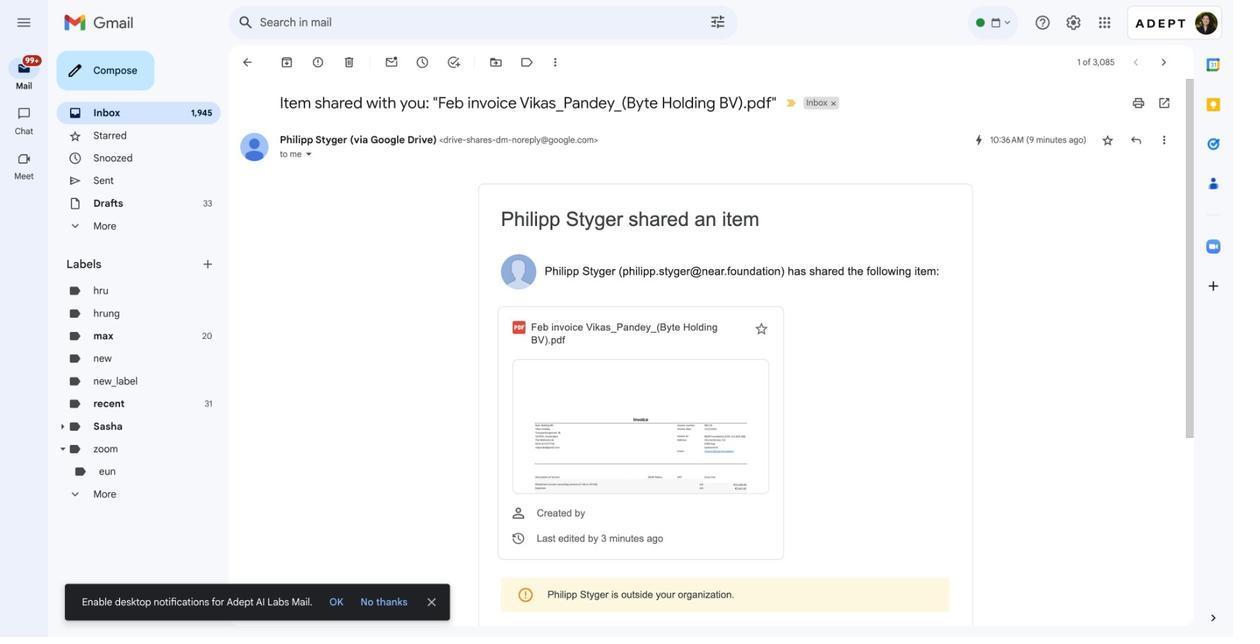 Task type: locate. For each thing, give the bounding box(es) containing it.
cell
[[991, 133, 1087, 147], [280, 134, 599, 146]]

Search in mail search field
[[229, 6, 738, 40]]

show details image
[[305, 150, 313, 158]]

heading
[[0, 81, 48, 92], [0, 126, 48, 137], [0, 171, 48, 182], [66, 257, 201, 272]]

alert
[[23, 33, 1212, 621]]

Not starred checkbox
[[1101, 133, 1116, 147]]

support image
[[1035, 14, 1052, 31]]

report spam image
[[311, 55, 325, 69]]

archive image
[[280, 55, 294, 69]]

add to tasks image
[[447, 55, 461, 69]]

back to inbox image
[[240, 55, 255, 69]]

tab list
[[1195, 45, 1234, 587]]

navigation
[[0, 45, 49, 638]]

snooze image
[[416, 55, 430, 69]]

not starred image
[[1101, 133, 1116, 147]]

delete image
[[342, 55, 356, 69]]

more email options image
[[549, 55, 563, 69]]



Task type: describe. For each thing, give the bounding box(es) containing it.
labels image
[[520, 55, 535, 69]]

Search in mail text field
[[260, 16, 670, 30]]

gmail image
[[64, 8, 141, 37]]

older image
[[1158, 55, 1172, 69]]

0 horizontal spatial cell
[[280, 134, 599, 146]]

1 horizontal spatial cell
[[991, 133, 1087, 147]]

settings image
[[1066, 14, 1083, 31]]

search in mail image
[[233, 10, 259, 35]]

advanced search options image
[[704, 8, 733, 36]]

dynamic email image
[[973, 133, 987, 147]]

move to image
[[489, 55, 503, 69]]

main menu image
[[16, 14, 33, 31]]



Task type: vqa. For each thing, say whether or not it's contained in the screenshot.
tab list
yes



